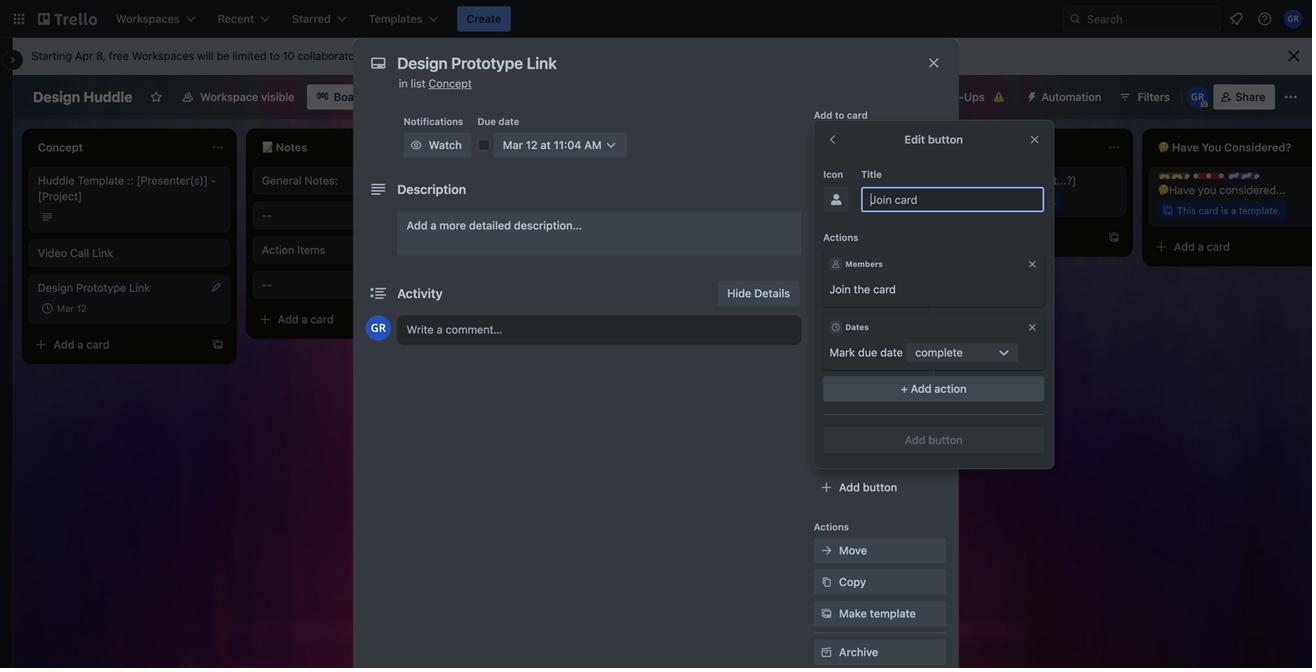 Task type: vqa. For each thing, say whether or not it's contained in the screenshot.
limited
yes



Task type: describe. For each thing, give the bounding box(es) containing it.
1 horizontal spatial to
[[835, 110, 845, 121]]

1 horizontal spatial this
[[953, 196, 972, 207]]

filters button
[[1114, 84, 1175, 110]]

cover link
[[814, 284, 947, 309]]

0 horizontal spatial automation
[[814, 457, 868, 468]]

custom fields button
[[814, 320, 947, 336]]

action items
[[262, 243, 325, 256]]

board link
[[307, 84, 374, 110]]

description…
[[514, 219, 582, 232]]

sm image inside 'members' link
[[819, 131, 835, 147]]

Board name text field
[[25, 84, 140, 110]]

8,
[[96, 49, 106, 62]]

learn more about collaborator limits link
[[371, 49, 555, 62]]

automation button
[[1020, 84, 1111, 110]]

workspace visible
[[200, 90, 295, 103]]

hide details link
[[718, 281, 800, 306]]

1 vertical spatial dates
[[846, 323, 869, 332]]

design prototype link link
[[38, 280, 221, 296]]

call
[[70, 247, 89, 260]]

1 vertical spatial create from template… image
[[211, 339, 224, 351]]

apr
[[75, 49, 93, 62]]

🙋question [what about...?]
[[934, 174, 1077, 187]]

0 horizontal spatial template.
[[791, 196, 833, 207]]

power-ups inside button
[[927, 90, 985, 103]]

a down "[what"
[[1007, 196, 1013, 207]]

[i'm
[[770, 174, 789, 187]]

labels link
[[814, 158, 947, 183]]

detailed
[[469, 219, 511, 232]]

details
[[754, 287, 790, 300]]

color: purple, title: none image
[[1228, 173, 1260, 179]]

copy link
[[814, 570, 947, 595]]

watch
[[429, 138, 462, 152]]

create button
[[457, 6, 511, 32]]

close image
[[1027, 259, 1038, 270]]

about
[[431, 49, 460, 62]]

design prototype link
[[38, 281, 150, 294]]

activity
[[397, 286, 443, 301]]

video
[[38, 247, 67, 260]]

card down [i'm
[[751, 196, 771, 207]]

dates button
[[814, 221, 947, 246]]

ups inside button
[[964, 90, 985, 103]]

sm image for make template
[[819, 606, 835, 622]]

title
[[861, 169, 882, 180]]

due
[[478, 116, 496, 127]]

mark
[[830, 346, 855, 359]]

will
[[197, 49, 214, 62]]

custom
[[839, 322, 880, 335]]

10
[[283, 49, 295, 62]]

0 horizontal spatial is
[[773, 196, 780, 207]]

mar 12 at 11:04 am
[[503, 138, 602, 152]]

design for design prototype link
[[38, 281, 73, 294]]

workspaces
[[132, 49, 194, 62]]

share
[[1236, 90, 1266, 103]]

be
[[217, 49, 230, 62]]

limited
[[233, 49, 267, 62]]

share button
[[1214, 84, 1275, 110]]

1 vertical spatial button
[[929, 434, 963, 447]]

Mar 12 checkbox
[[38, 299, 91, 318]]

card down items
[[311, 313, 334, 326]]

prototype
[[76, 281, 126, 294]]

action items link
[[262, 242, 445, 258]]

-- for second -- link from the bottom
[[262, 209, 272, 222]]

🙋question [what about...?] link
[[934, 173, 1117, 189]]

1 horizontal spatial greg robinson (gregrobinson96) image
[[1284, 9, 1303, 28]]

not
[[792, 174, 809, 187]]

2 horizontal spatial is
[[1221, 205, 1229, 216]]

1 horizontal spatial ups
[[900, 416, 921, 429]]

add button for bottommost add button button
[[839, 481, 897, 494]]

open information menu image
[[1257, 11, 1273, 27]]

1 -- link from the top
[[262, 208, 445, 223]]

add a more detailed description…
[[407, 219, 582, 232]]

card down the 🤔have you considered...
[[1207, 240, 1230, 253]]

1 vertical spatial members
[[846, 260, 883, 269]]

0 notifications image
[[1227, 9, 1246, 28]]

[presenter(s)]
[[137, 174, 208, 187]]

1 vertical spatial add button button
[[814, 475, 947, 500]]

add button for the top add button button
[[905, 434, 963, 447]]

::
[[127, 174, 134, 187]]

[what
[[994, 174, 1025, 187]]

free
[[109, 49, 129, 62]]

complete
[[916, 346, 963, 359]]

move link
[[814, 538, 947, 563]]

12 for mar 12 at 11:04 am
[[526, 138, 538, 152]]

+ add action
[[901, 382, 967, 395]]

workspace
[[200, 90, 258, 103]]

card down mar 12
[[86, 338, 110, 351]]

a down 'description'
[[431, 219, 437, 232]]

learn
[[371, 49, 399, 62]]

card right the
[[873, 283, 896, 296]]

description
[[397, 182, 466, 197]]

video call link link
[[38, 245, 221, 261]]

Write a comment text field
[[397, 316, 801, 344]]

create
[[467, 12, 501, 25]]

sm image for archive
[[819, 645, 835, 661]]

automation inside button
[[1042, 90, 1102, 103]]

in list concept
[[399, 77, 472, 90]]

1 vertical spatial date
[[880, 346, 903, 359]]

huddle inside huddle template :: [presenter(s)] - [project]
[[38, 174, 74, 187]]

Search field
[[1082, 7, 1220, 31]]

make template link
[[814, 601, 947, 627]]

starting
[[32, 49, 72, 62]]

template
[[77, 174, 124, 187]]

board
[[334, 90, 365, 103]]

0 vertical spatial actions
[[823, 232, 859, 243]]

0 horizontal spatial this
[[729, 196, 748, 207]]

general
[[262, 174, 302, 187]]

0 horizontal spatial to
[[270, 49, 280, 62]]

video call link
[[38, 247, 113, 260]]

close image
[[1027, 322, 1038, 333]]

collaborator
[[463, 49, 525, 62]]

Join card text field
[[861, 187, 1044, 212]]

sm image for watch
[[408, 137, 424, 153]]

workspace visible button
[[172, 84, 304, 110]]

attachment
[[839, 258, 900, 271]]

a right 'detailed'
[[526, 231, 532, 244]]

show menu image
[[1283, 89, 1299, 105]]

sm image for cover
[[819, 289, 835, 305]]

1 vertical spatial actions
[[814, 522, 849, 533]]

notes:
[[305, 174, 338, 187]]

design for design huddle
[[33, 88, 80, 105]]

color: red, title: none image
[[1193, 173, 1225, 179]]

0 vertical spatial more
[[402, 49, 428, 62]]

limits
[[528, 49, 555, 62]]

1 horizontal spatial template.
[[1015, 196, 1057, 207]]

checklist button
[[814, 189, 947, 215]]

custom fields
[[839, 322, 913, 335]]

[project]
[[38, 190, 82, 203]]

huddle template :: [presenter(s)] - [project] link
[[38, 173, 221, 204]]

watch button
[[404, 133, 471, 158]]

👎negative [i'm not sure about...] link
[[710, 173, 893, 189]]



Task type: locate. For each thing, give the bounding box(es) containing it.
1 vertical spatial to
[[835, 110, 845, 121]]

--
[[262, 209, 272, 222], [262, 278, 272, 291]]

0 vertical spatial mar
[[503, 138, 523, 152]]

0 vertical spatial power-ups
[[927, 90, 985, 103]]

in
[[399, 77, 408, 90]]

primary element
[[0, 0, 1312, 38]]

link right call
[[92, 247, 113, 260]]

huddle template :: [presenter(s)] - [project]
[[38, 174, 216, 203]]

link
[[92, 247, 113, 260], [129, 281, 150, 294]]

0 vertical spatial power-
[[927, 90, 964, 103]]

1 -- from the top
[[262, 209, 272, 222]]

0 vertical spatial -- link
[[262, 208, 445, 223]]

1 horizontal spatial link
[[129, 281, 150, 294]]

star or unstar board image
[[150, 91, 162, 103]]

a down [i'm
[[783, 196, 788, 207]]

this card is a template. down 🙋question [what about...?]
[[953, 196, 1057, 207]]

1 vertical spatial mar
[[57, 303, 74, 314]]

huddle inside text field
[[83, 88, 132, 105]]

0 vertical spatial --
[[262, 209, 272, 222]]

sm image left make
[[819, 606, 835, 622]]

1 horizontal spatial 12
[[526, 138, 538, 152]]

0 vertical spatial members
[[839, 132, 888, 145]]

a down items
[[302, 313, 308, 326]]

0 vertical spatial design
[[33, 88, 80, 105]]

card right 'detailed'
[[535, 231, 558, 244]]

0 vertical spatial add button button
[[823, 428, 1044, 453]]

0 horizontal spatial power-ups
[[814, 362, 865, 373]]

more
[[402, 49, 428, 62], [440, 219, 466, 232]]

2 horizontal spatial ups
[[964, 90, 985, 103]]

0 vertical spatial to
[[270, 49, 280, 62]]

card
[[847, 110, 868, 121], [751, 196, 771, 207], [975, 196, 995, 207], [1199, 205, 1219, 216], [535, 231, 558, 244], [1207, 240, 1230, 253], [873, 283, 896, 296], [311, 313, 334, 326], [86, 338, 110, 351]]

dates up the mark due date
[[846, 323, 869, 332]]

2 -- from the top
[[262, 278, 272, 291]]

action
[[262, 243, 294, 256]]

add button up the move link
[[839, 481, 897, 494]]

a down 🤔have you considered... link
[[1231, 205, 1237, 216]]

mar inside button
[[503, 138, 523, 152]]

0 horizontal spatial greg robinson (gregrobinson96) image
[[366, 316, 391, 341]]

mar 12 at 11:04 am button
[[493, 133, 627, 158]]

button right edit
[[928, 133, 963, 146]]

create from template… image
[[1108, 231, 1121, 244], [211, 339, 224, 351]]

1 horizontal spatial is
[[997, 196, 1005, 207]]

sm image left move
[[819, 543, 835, 559]]

sure
[[812, 174, 834, 187]]

1 horizontal spatial create from template… image
[[1108, 231, 1121, 244]]

2 horizontal spatial this
[[1177, 205, 1196, 216]]

-- for first -- link from the bottom of the page
[[262, 278, 272, 291]]

2 vertical spatial button
[[863, 481, 897, 494]]

create from template… image
[[436, 313, 448, 326]]

1 horizontal spatial power-
[[863, 416, 900, 429]]

sm image inside the move link
[[819, 543, 835, 559]]

labels
[[839, 164, 873, 177]]

12 down design prototype link
[[77, 303, 87, 314]]

move
[[839, 544, 867, 557]]

edit card image
[[210, 281, 223, 294]]

sm image right not
[[819, 163, 835, 178]]

a down you
[[1198, 240, 1204, 253]]

this card is a template. down 🤔have you considered... link
[[1177, 205, 1281, 216]]

power-ups up edit button
[[927, 90, 985, 103]]

link for video call link
[[92, 247, 113, 260]]

0 vertical spatial link
[[92, 247, 113, 260]]

edit
[[905, 133, 925, 146]]

sm image down add to card
[[819, 131, 835, 147]]

card up 'members' link
[[847, 110, 868, 121]]

dates
[[839, 227, 869, 240], [846, 323, 869, 332]]

hide details
[[727, 287, 790, 300]]

1 horizontal spatial automation
[[1042, 90, 1102, 103]]

to up return to previous screen image
[[835, 110, 845, 121]]

starting apr 8, free workspaces will be limited to 10 collaborators. learn more about collaborator limits
[[32, 49, 555, 62]]

design up mar 12 option
[[38, 281, 73, 294]]

2 vertical spatial power-
[[863, 416, 900, 429]]

power-ups down the mark
[[814, 362, 865, 373]]

add power-ups
[[839, 416, 921, 429]]

checklist
[[839, 195, 888, 208]]

sm image down sure
[[828, 192, 844, 208]]

items
[[297, 243, 325, 256]]

sm image left copy
[[819, 575, 835, 590]]

dates down checklist
[[839, 227, 869, 240]]

this down 👎negative
[[729, 196, 748, 207]]

color: yellow, title: none image
[[1158, 173, 1190, 179]]

sm image
[[819, 163, 835, 178], [828, 192, 844, 208], [819, 575, 835, 590], [819, 606, 835, 622], [819, 645, 835, 661]]

0 vertical spatial date
[[499, 116, 519, 127]]

0 horizontal spatial more
[[402, 49, 428, 62]]

this down 🙋question
[[953, 196, 972, 207]]

add button down + add action
[[905, 434, 963, 447]]

add button button
[[823, 428, 1044, 453], [814, 475, 947, 500]]

0 horizontal spatial power-
[[814, 362, 847, 373]]

general notes: link
[[262, 173, 445, 189]]

sm image
[[1020, 84, 1042, 107], [819, 131, 835, 147], [408, 137, 424, 153], [819, 289, 835, 305], [819, 543, 835, 559]]

a
[[783, 196, 788, 207], [1007, 196, 1013, 207], [1231, 205, 1237, 216], [431, 219, 437, 232], [526, 231, 532, 244], [1198, 240, 1204, 253], [302, 313, 308, 326], [77, 338, 84, 351]]

dates inside button
[[839, 227, 869, 240]]

add a more detailed description… link
[[397, 211, 801, 256]]

sm image for move
[[819, 543, 835, 559]]

this down 🤔have in the top of the page
[[1177, 205, 1196, 216]]

mar inside option
[[57, 303, 74, 314]]

members up join the card
[[846, 260, 883, 269]]

collaborators.
[[298, 49, 368, 62]]

1 vertical spatial power-
[[814, 362, 847, 373]]

this card is a template. down [i'm
[[729, 196, 833, 207]]

1 vertical spatial add button
[[839, 481, 897, 494]]

add a card
[[502, 231, 558, 244], [1174, 240, 1230, 253], [278, 313, 334, 326], [54, 338, 110, 351]]

👎negative [i'm not sure about...]
[[710, 174, 880, 187]]

- inside huddle template :: [presenter(s)] - [project]
[[211, 174, 216, 187]]

actions up move
[[814, 522, 849, 533]]

a down mar 12
[[77, 338, 84, 351]]

add button button up the move link
[[814, 475, 947, 500]]

1 vertical spatial 12
[[77, 303, 87, 314]]

link for design prototype link
[[129, 281, 150, 294]]

close popover image
[[1029, 133, 1041, 146]]

huddle down 8,
[[83, 88, 132, 105]]

due date
[[478, 116, 519, 127]]

mark due date
[[830, 346, 903, 359]]

greg robinson (gregrobinson96) image
[[1284, 9, 1303, 28], [366, 316, 391, 341]]

link down the video call link link at the top left of the page
[[129, 281, 150, 294]]

0 horizontal spatial link
[[92, 247, 113, 260]]

0 vertical spatial greg robinson (gregrobinson96) image
[[1284, 9, 1303, 28]]

0 vertical spatial button
[[928, 133, 963, 146]]

power-ups
[[927, 90, 985, 103], [814, 362, 865, 373]]

actions up attachment
[[823, 232, 859, 243]]

button down the action
[[929, 434, 963, 447]]

template
[[870, 607, 916, 620]]

design inside text field
[[33, 88, 80, 105]]

the
[[854, 283, 870, 296]]

+
[[901, 382, 908, 395]]

template. down considered...
[[1239, 205, 1281, 216]]

2 horizontal spatial power-
[[927, 90, 964, 103]]

sm image left cover
[[819, 289, 835, 305]]

greg robinson (gregrobinson96) image right open information menu image
[[1284, 9, 1303, 28]]

-- down action
[[262, 278, 272, 291]]

1 horizontal spatial date
[[880, 346, 903, 359]]

power- down due in the bottom right of the page
[[863, 416, 900, 429]]

1 horizontal spatial huddle
[[83, 88, 132, 105]]

🤔have you considered...
[[1158, 183, 1286, 197]]

huddle up '[project]'
[[38, 174, 74, 187]]

sm image for automation
[[1020, 84, 1042, 107]]

members up labels
[[839, 132, 888, 145]]

automation down add power-ups
[[814, 457, 868, 468]]

button up the move link
[[863, 481, 897, 494]]

1 horizontal spatial add button
[[905, 434, 963, 447]]

concept link
[[429, 77, 472, 90]]

0 vertical spatial add button
[[905, 434, 963, 447]]

about...]
[[837, 174, 880, 187]]

icon
[[823, 169, 843, 180]]

date right due in the bottom right of the page
[[880, 346, 903, 359]]

mar for mar 12
[[57, 303, 74, 314]]

add button button down + add action
[[823, 428, 1044, 453]]

0 vertical spatial dates
[[839, 227, 869, 240]]

card down you
[[1199, 205, 1219, 216]]

0 vertical spatial 12
[[526, 138, 538, 152]]

0 vertical spatial ups
[[964, 90, 985, 103]]

sm image inside copy link
[[819, 575, 835, 590]]

considered...
[[1220, 183, 1286, 197]]

list
[[411, 77, 426, 90]]

sm image inside labels link
[[819, 163, 835, 178]]

0 horizontal spatial add button
[[839, 481, 897, 494]]

hide
[[727, 287, 752, 300]]

👎negative
[[710, 174, 767, 187]]

greg robinson (gregrobinson96) image
[[1187, 86, 1209, 108]]

archive
[[839, 646, 879, 659]]

1 horizontal spatial mar
[[503, 138, 523, 152]]

1 vertical spatial power-ups
[[814, 362, 865, 373]]

0 horizontal spatial 12
[[77, 303, 87, 314]]

1 vertical spatial --
[[262, 278, 272, 291]]

sm image left watch
[[408, 137, 424, 153]]

card down 🙋question [what about...?]
[[975, 196, 995, 207]]

2 -- link from the top
[[262, 277, 445, 293]]

fields
[[883, 322, 913, 335]]

🤔have
[[1158, 183, 1195, 197]]

mar for mar 12 at 11:04 am
[[503, 138, 523, 152]]

add to card
[[814, 110, 868, 121]]

template. down 👎negative [i'm not sure about...] "link" at top
[[791, 196, 833, 207]]

0 horizontal spatial mar
[[57, 303, 74, 314]]

0 vertical spatial automation
[[1042, 90, 1102, 103]]

sm image up close popover icon at right top
[[1020, 84, 1042, 107]]

mar down due date
[[503, 138, 523, 152]]

am
[[585, 138, 602, 152]]

date right due
[[499, 116, 519, 127]]

-- link down action items link
[[262, 277, 445, 293]]

join
[[830, 283, 851, 296]]

design huddle
[[33, 88, 132, 105]]

1 horizontal spatial power-ups
[[927, 90, 985, 103]]

is down [i'm
[[773, 196, 780, 207]]

1 vertical spatial automation
[[814, 457, 868, 468]]

sm image inside 'cover' link
[[819, 289, 835, 305]]

more left 'detailed'
[[440, 219, 466, 232]]

12 inside button
[[526, 138, 538, 152]]

0 horizontal spatial huddle
[[38, 174, 74, 187]]

design down starting
[[33, 88, 80, 105]]

1 vertical spatial huddle
[[38, 174, 74, 187]]

archive link
[[814, 640, 947, 665]]

0 horizontal spatial date
[[499, 116, 519, 127]]

mar 12
[[57, 303, 87, 314]]

1 horizontal spatial this card is a template.
[[953, 196, 1057, 207]]

1 vertical spatial greg robinson (gregrobinson96) image
[[366, 316, 391, 341]]

12 left the at
[[526, 138, 538, 152]]

12 inside option
[[77, 303, 87, 314]]

power- down the mark
[[814, 362, 847, 373]]

sm image for copy
[[819, 575, 835, 590]]

1 horizontal spatial more
[[440, 219, 466, 232]]

1 vertical spatial link
[[129, 281, 150, 294]]

is down the 🤔have you considered...
[[1221, 205, 1229, 216]]

-- link up action items link
[[262, 208, 445, 223]]

2 vertical spatial ups
[[900, 416, 921, 429]]

sm image inside 'archive' link
[[819, 645, 835, 661]]

0 vertical spatial huddle
[[83, 88, 132, 105]]

template. down 🙋question [what about...?] link
[[1015, 196, 1057, 207]]

filters
[[1138, 90, 1170, 103]]

sm image left archive
[[819, 645, 835, 661]]

button
[[928, 133, 963, 146], [929, 434, 963, 447], [863, 481, 897, 494]]

0 vertical spatial create from template… image
[[1108, 231, 1121, 244]]

0 horizontal spatial ups
[[847, 362, 865, 373]]

mar down design prototype link
[[57, 303, 74, 314]]

12 for mar 12
[[77, 303, 87, 314]]

sm image inside make template 'link'
[[819, 606, 835, 622]]

is down 🙋question [what about...?]
[[997, 196, 1005, 207]]

attachment button
[[814, 253, 947, 278]]

return to previous screen image
[[827, 133, 839, 146]]

-- up action
[[262, 209, 272, 222]]

this card is a template.
[[729, 196, 833, 207], [953, 196, 1057, 207], [1177, 205, 1281, 216]]

1 vertical spatial -- link
[[262, 277, 445, 293]]

power-
[[927, 90, 964, 103], [814, 362, 847, 373], [863, 416, 900, 429]]

0 horizontal spatial create from template… image
[[211, 339, 224, 351]]

power- up edit button
[[927, 90, 964, 103]]

1 vertical spatial more
[[440, 219, 466, 232]]

2 horizontal spatial this card is a template.
[[1177, 205, 1281, 216]]

due
[[858, 346, 877, 359]]

automation left filters button
[[1042, 90, 1102, 103]]

None text field
[[389, 49, 910, 77]]

1 vertical spatial design
[[38, 281, 73, 294]]

power-ups button
[[896, 84, 1016, 110]]

sm image inside automation button
[[1020, 84, 1042, 107]]

2 horizontal spatial template.
[[1239, 205, 1281, 216]]

concept
[[429, 77, 472, 90]]

edit button
[[905, 133, 963, 146]]

at
[[541, 138, 551, 152]]

1 vertical spatial ups
[[847, 362, 865, 373]]

Mark due date as complete checkbox
[[478, 139, 490, 152]]

power- inside button
[[927, 90, 964, 103]]

greg robinson (gregrobinson96) image left create from template… image
[[366, 316, 391, 341]]

to left 10
[[270, 49, 280, 62]]

more up list
[[402, 49, 428, 62]]

automation
[[1042, 90, 1102, 103], [814, 457, 868, 468]]

search image
[[1069, 13, 1082, 25]]

sm image for labels
[[819, 163, 835, 178]]

11:04
[[554, 138, 582, 152]]

sm image inside watch button
[[408, 137, 424, 153]]

0 horizontal spatial this card is a template.
[[729, 196, 833, 207]]



